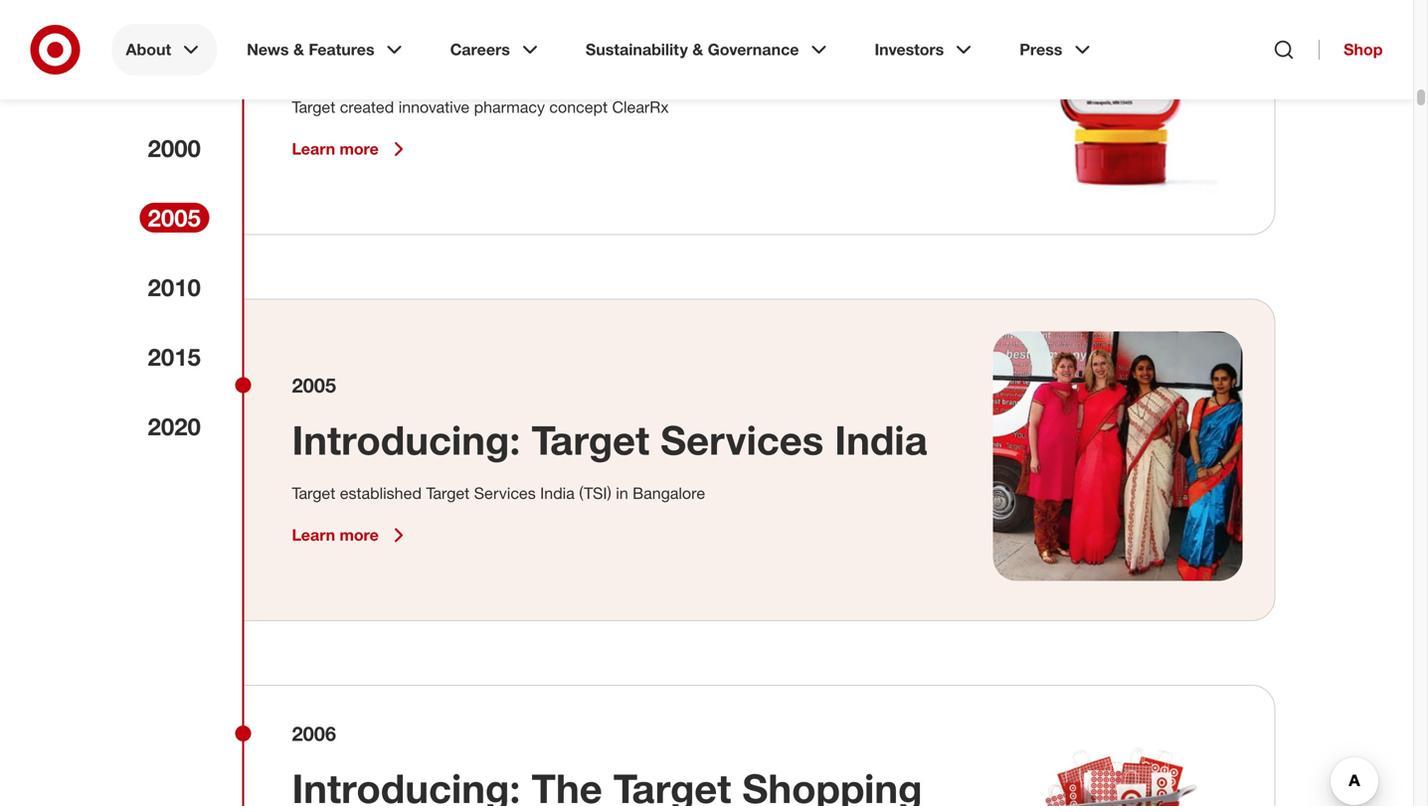Task type: locate. For each thing, give the bounding box(es) containing it.
introducing:
[[292, 30, 521, 78], [292, 416, 521, 465]]

& inside news & features link
[[293, 40, 304, 59]]

& right the news
[[293, 40, 304, 59]]

&
[[293, 40, 304, 59], [693, 40, 704, 59]]

1 more from the top
[[340, 140, 379, 159]]

1 vertical spatial services
[[474, 484, 536, 504]]

0 vertical spatial introducing:
[[292, 30, 521, 78]]

1 horizontal spatial &
[[693, 40, 704, 59]]

press link
[[1006, 24, 1109, 76]]

target inside button
[[532, 416, 650, 465]]

2 more from the top
[[340, 526, 379, 545]]

introducing: target services india
[[292, 416, 928, 465]]

learn more button down created
[[292, 138, 411, 161]]

1 vertical spatial india
[[540, 484, 575, 504]]

press
[[1020, 40, 1063, 59]]

established
[[340, 484, 422, 504]]

more down created
[[340, 140, 379, 159]]

shop link
[[1319, 40, 1383, 60]]

2000 link
[[140, 133, 209, 163]]

in
[[616, 484, 628, 504]]

2005 link
[[140, 203, 209, 233]]

learn more button
[[292, 138, 411, 161], [292, 524, 411, 548]]

0 vertical spatial learn
[[292, 140, 335, 159]]

& inside "sustainability & governance" link
[[693, 40, 704, 59]]

2006
[[292, 722, 336, 746]]

1 vertical spatial introducing:
[[292, 416, 521, 465]]

innovative
[[399, 98, 470, 117]]

services left (tsi)
[[474, 484, 536, 504]]

1 vertical spatial 2005
[[292, 374, 336, 398]]

2010 link
[[140, 273, 209, 302]]

1 vertical spatial learn more button
[[292, 524, 411, 548]]

0 vertical spatial services
[[661, 416, 824, 465]]

2020
[[148, 412, 201, 441]]

0 vertical spatial learn more button
[[292, 138, 411, 161]]

target up (tsi)
[[532, 416, 650, 465]]

news & features
[[247, 40, 375, 59]]

2 learn more from the top
[[292, 526, 379, 545]]

learn for first the learn more button from the bottom of the page
[[292, 526, 335, 545]]

introducing: up established
[[292, 416, 521, 465]]

2015
[[148, 343, 201, 372]]

1 horizontal spatial 2005
[[292, 374, 336, 398]]

target created innovative pharmacy concept clearrx
[[292, 98, 673, 117]]

2 introducing: from the top
[[292, 416, 521, 465]]

1 vertical spatial learn
[[292, 526, 335, 545]]

clearrx down sustainability
[[612, 98, 669, 117]]

1 learn from the top
[[292, 140, 335, 159]]

more
[[340, 140, 379, 159], [340, 526, 379, 545]]

1 learn more from the top
[[292, 140, 379, 159]]

0 vertical spatial 2005
[[148, 203, 201, 232]]

india inside introducing: target services india button
[[835, 416, 928, 465]]

1 vertical spatial clearrx
[[612, 98, 669, 117]]

0 horizontal spatial &
[[293, 40, 304, 59]]

clearrx up the concept on the top left
[[532, 30, 683, 78]]

0 vertical spatial clearrx
[[532, 30, 683, 78]]

introducing: clearrx button
[[292, 29, 683, 79]]

learn more
[[292, 140, 379, 159], [292, 526, 379, 545]]

more down established
[[340, 526, 379, 545]]

target right established
[[426, 484, 470, 504]]

services
[[661, 416, 824, 465], [474, 484, 536, 504]]

text image
[[993, 0, 1243, 195]]

0 vertical spatial more
[[340, 140, 379, 159]]

1 horizontal spatial india
[[835, 416, 928, 465]]

0 vertical spatial learn more
[[292, 140, 379, 159]]

1 vertical spatial learn more
[[292, 526, 379, 545]]

2005 inside 2005 link
[[148, 203, 201, 232]]

& for governance
[[693, 40, 704, 59]]

2015 link
[[140, 342, 209, 372]]

2005
[[148, 203, 201, 232], [292, 374, 336, 398]]

0 horizontal spatial 2005
[[148, 203, 201, 232]]

2 learn more button from the top
[[292, 524, 411, 548]]

more for second the learn more button from the bottom
[[340, 140, 379, 159]]

0 horizontal spatial services
[[474, 484, 536, 504]]

1 learn more button from the top
[[292, 138, 411, 161]]

learn more down established
[[292, 526, 379, 545]]

india
[[835, 416, 928, 465], [540, 484, 575, 504]]

target
[[292, 98, 336, 117], [532, 416, 650, 465], [292, 484, 336, 504], [426, 484, 470, 504]]

2 & from the left
[[693, 40, 704, 59]]

learn more down created
[[292, 140, 379, 159]]

learn
[[292, 140, 335, 159], [292, 526, 335, 545]]

learn more button down established
[[292, 524, 411, 548]]

created
[[340, 98, 394, 117]]

more for first the learn more button from the bottom of the page
[[340, 526, 379, 545]]

careers link
[[436, 24, 556, 76]]

1 & from the left
[[293, 40, 304, 59]]

1 horizontal spatial services
[[661, 416, 824, 465]]

2 learn from the top
[[292, 526, 335, 545]]

sustainability & governance link
[[572, 24, 845, 76]]

& left governance
[[693, 40, 704, 59]]

introducing: up the innovative
[[292, 30, 521, 78]]

0 vertical spatial india
[[835, 416, 928, 465]]

1 introducing: from the top
[[292, 30, 521, 78]]

services up bangalore
[[661, 416, 824, 465]]

1 vertical spatial more
[[340, 526, 379, 545]]

target left created
[[292, 98, 336, 117]]

clearrx
[[532, 30, 683, 78], [612, 98, 669, 117]]

bangalore
[[633, 484, 705, 504]]

about
[[126, 40, 171, 59]]

learn more for second the learn more button from the bottom
[[292, 140, 379, 159]]

target left established
[[292, 484, 336, 504]]

sustainability & governance
[[586, 40, 799, 59]]



Task type: vqa. For each thing, say whether or not it's contained in the screenshot.
the bottom Human
no



Task type: describe. For each thing, give the bounding box(es) containing it.
& for features
[[293, 40, 304, 59]]

target established target services india (tsi) in bangalore
[[292, 484, 705, 504]]

shop
[[1344, 40, 1383, 59]]

news & features link
[[233, 24, 420, 76]]

careers
[[450, 40, 510, 59]]

introducing: clearrx
[[292, 30, 683, 78]]

pharmacy
[[474, 98, 545, 117]]

2000
[[148, 134, 201, 163]]

introducing: for introducing: clearrx
[[292, 30, 521, 78]]

sustainability
[[586, 40, 688, 59]]

investors link
[[861, 24, 990, 76]]

2010
[[148, 273, 201, 302]]

learn for second the learn more button from the bottom
[[292, 140, 335, 159]]

governance
[[708, 40, 799, 59]]

services inside button
[[661, 416, 824, 465]]

learn more for first the learn more button from the bottom of the page
[[292, 526, 379, 545]]

2020 link
[[140, 412, 209, 442]]

about link
[[112, 24, 217, 76]]

introducing: target services india button
[[292, 416, 928, 465]]

concept
[[550, 98, 608, 117]]

clearrx inside button
[[532, 30, 683, 78]]

0 horizontal spatial india
[[540, 484, 575, 504]]

introducing: for introducing: target services india
[[292, 416, 521, 465]]

news
[[247, 40, 289, 59]]

features
[[309, 40, 375, 59]]

investors
[[875, 40, 944, 59]]

(tsi)
[[579, 484, 612, 504]]



